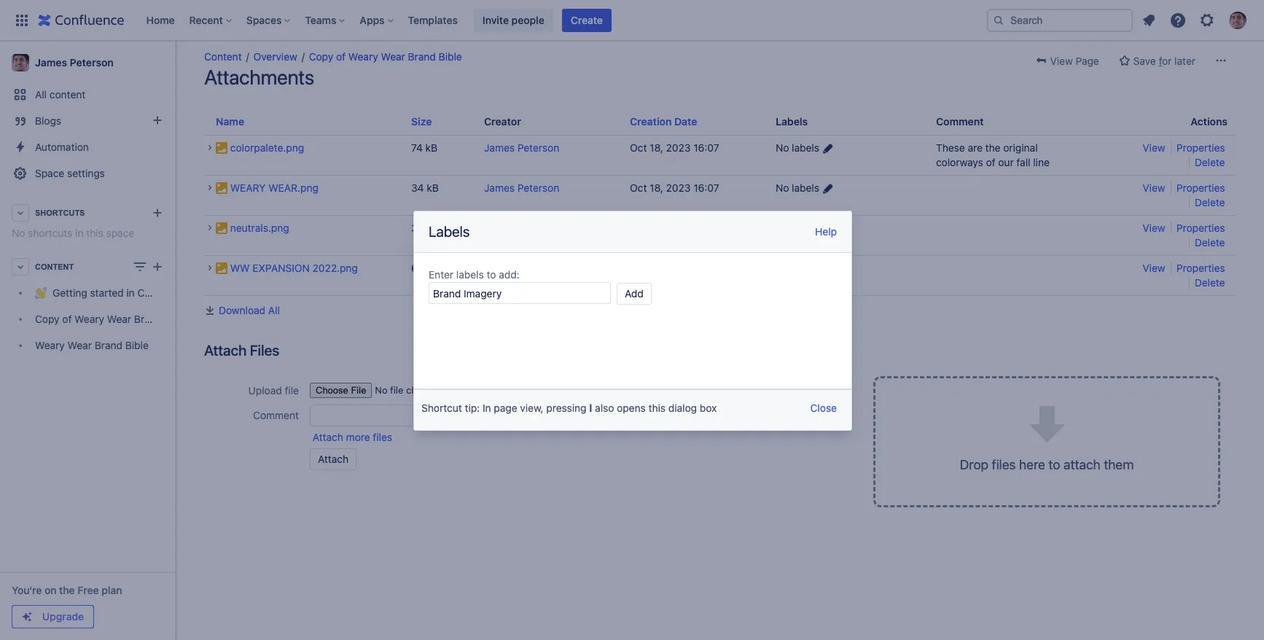 Task type: vqa. For each thing, say whether or not it's contained in the screenshot.
View Page Link
yes



Task type: describe. For each thing, give the bounding box(es) containing it.
neutrals.png
[[230, 222, 289, 234]]

18, for 74 kb
[[650, 142, 663, 154]]

upgrade button
[[12, 606, 93, 628]]

0 horizontal spatial files
[[373, 431, 392, 444]]

no labels for 74 kb
[[776, 142, 819, 154]]

0 horizontal spatial comment
[[253, 409, 299, 422]]

small image for view page
[[1036, 55, 1048, 66]]

content link
[[204, 50, 242, 63]]

upgrade
[[42, 610, 84, 623]]

colorpalete.png element
[[1097, 141, 1228, 170]]

0 vertical spatial to
[[487, 268, 496, 281]]

automation link
[[6, 134, 169, 160]]

ww expansion 2022.png element
[[1097, 261, 1228, 290]]

help
[[815, 225, 837, 238]]

creation date button
[[630, 115, 697, 128]]

oct for 34 kb
[[630, 182, 647, 194]]

brand inside 'link'
[[95, 339, 122, 352]]

download all link
[[204, 304, 1235, 318]]

shortcut
[[421, 402, 462, 414]]

james for neutrals.png
[[484, 222, 515, 234]]

apps
[[360, 13, 385, 26]]

james peterson link for 36 kb
[[484, 222, 559, 234]]

weary wear.png link
[[230, 182, 319, 194]]

create a page image
[[149, 258, 166, 276]]

colorways
[[936, 156, 983, 169]]

ww expansion 2022.png
[[230, 262, 358, 274]]

all content link
[[6, 82, 169, 108]]

1 vertical spatial all
[[268, 304, 280, 317]]

blogs
[[35, 114, 61, 127]]

on
[[44, 584, 57, 596]]

weary wear.png element
[[1097, 181, 1228, 210]]

the for on
[[59, 584, 75, 596]]

shortcuts
[[35, 209, 85, 217]]

f
[[1159, 55, 1162, 67]]

spaces
[[246, 13, 282, 26]]

properties delete for 34 kb
[[1177, 182, 1225, 209]]

file
[[285, 384, 299, 397]]

shortcuts
[[28, 227, 72, 239]]

of inside these are the original colorways of our fall line
[[986, 156, 996, 169]]

in
[[483, 402, 491, 414]]

attach for attach more files
[[313, 431, 343, 444]]

weary wear.png
[[230, 182, 319, 194]]

34 kb
[[411, 182, 439, 194]]

global element
[[9, 0, 987, 40]]

view left page
[[1050, 55, 1073, 67]]

all content
[[35, 88, 86, 101]]

66
[[411, 262, 424, 274]]

colorpalete.png
[[230, 142, 304, 154]]

attach more files
[[313, 431, 392, 444]]

overview link
[[253, 50, 297, 63]]

attach
[[1064, 457, 1101, 473]]

0 horizontal spatial labels
[[429, 223, 470, 240]]

enter
[[429, 268, 454, 281]]

peterson for 36 kb
[[517, 222, 559, 234]]

weary inside 'link'
[[35, 339, 65, 352]]

peterson for 34 kb
[[517, 182, 559, 194]]

properties delete for 74 kb
[[1177, 142, 1225, 169]]

invite people button
[[474, 8, 553, 32]]

36 kb
[[411, 222, 439, 234]]

james peterson for 66 kb
[[484, 262, 559, 274]]

people
[[512, 13, 544, 26]]

ww
[[230, 262, 250, 274]]

are
[[968, 142, 983, 154]]

add:
[[499, 268, 520, 281]]

1 horizontal spatial this
[[649, 402, 666, 414]]

colorpalete.png link
[[230, 142, 304, 154]]

weary
[[230, 182, 266, 194]]

weary wear brand bible
[[35, 339, 149, 352]]

view,
[[520, 402, 544, 414]]

automation
[[35, 141, 89, 153]]

74
[[411, 142, 423, 154]]

0 vertical spatial of
[[336, 50, 346, 63]]

oct 18, 2023 16:07 for 34 kb
[[630, 182, 719, 194]]

actions
[[1191, 115, 1228, 128]]

drop
[[960, 457, 989, 473]]

creation date
[[630, 115, 697, 128]]

delete for 34 kb
[[1195, 196, 1225, 209]]

view for 34 kb
[[1143, 182, 1168, 194]]

1 horizontal spatial labels
[[776, 115, 808, 128]]

kb for 34 kb
[[427, 182, 439, 194]]

delete button for 74 kb
[[1195, 156, 1225, 169]]

l
[[589, 402, 592, 414]]

no labels for 34 kb
[[776, 182, 819, 194]]

create link
[[562, 8, 612, 32]]

1 horizontal spatial content
[[204, 50, 242, 63]]

also
[[595, 402, 614, 414]]

0 vertical spatial brand
[[408, 50, 436, 63]]

1 vertical spatial copy of weary wear brand bible link
[[6, 306, 188, 332]]

james for weary wear.png
[[484, 182, 515, 194]]

34
[[411, 182, 424, 194]]

them
[[1104, 457, 1134, 473]]

name
[[216, 115, 244, 128]]

view button for 36 kb
[[1143, 222, 1168, 234]]

neutrals.png link
[[230, 222, 289, 234]]

delete for 66 kb
[[1195, 277, 1225, 289]]

premium image
[[21, 611, 33, 623]]

2023 for 34 kb
[[666, 182, 691, 194]]

box
[[700, 402, 717, 414]]

these are the original colorways of our fall line
[[936, 142, 1050, 169]]

no for 74 kb
[[776, 142, 789, 154]]

copy of weary wear brand bible inside space element
[[35, 313, 188, 325]]

peterson for 66 kb
[[517, 262, 559, 274]]

later
[[1175, 55, 1196, 67]]

74 kb
[[411, 142, 438, 154]]

getting started in confluence
[[52, 287, 191, 299]]

1 horizontal spatial comment
[[936, 115, 984, 128]]

oct for 36 kb
[[630, 222, 647, 234]]

of inside space element
[[62, 313, 72, 325]]

templates link
[[404, 8, 462, 32]]

delete button for 34 kb
[[1195, 196, 1225, 209]]

view button for 74 kb
[[1143, 142, 1168, 154]]

templates
[[408, 13, 458, 26]]

attachments
[[204, 65, 314, 89]]

oct for 74 kb
[[630, 142, 647, 154]]

Enter labels to add: field
[[429, 282, 611, 304]]

no shortcuts in this space
[[12, 227, 134, 239]]

1 vertical spatial brand
[[134, 313, 162, 325]]

no inside space element
[[12, 227, 25, 239]]

pressing
[[546, 402, 587, 414]]

here
[[1019, 457, 1045, 473]]

size button
[[411, 115, 432, 128]]

bible inside 'link'
[[125, 339, 149, 352]]

james peterson inside space element
[[35, 56, 114, 69]]

james peterson link for 66 kb
[[484, 262, 559, 274]]

original
[[1003, 142, 1038, 154]]

download all
[[219, 304, 280, 317]]

properties for 74 kb
[[1177, 142, 1225, 154]]

1 vertical spatial to
[[1049, 457, 1060, 473]]

date
[[674, 115, 697, 128]]

james peterson link for 34 kb
[[484, 182, 559, 194]]

attach files
[[204, 342, 279, 359]]

view button for 34 kb
[[1143, 182, 1168, 194]]

invite
[[483, 13, 509, 26]]

overview
[[253, 50, 297, 63]]

delete for 74 kb
[[1195, 156, 1225, 169]]

properties delete for 66 kb
[[1177, 262, 1225, 289]]

small image for save
[[1119, 55, 1131, 66]]

james peterson for 36 kb
[[484, 222, 559, 234]]

james peterson for 34 kb
[[484, 182, 559, 194]]

no labels for 36 kb
[[776, 222, 819, 234]]



Task type: locate. For each thing, give the bounding box(es) containing it.
0 vertical spatial files
[[373, 431, 392, 444]]

properties button down weary wear.png element
[[1177, 222, 1225, 234]]

properties delete down actions
[[1177, 142, 1225, 169]]

1 vertical spatial labels
[[429, 223, 470, 240]]

4 properties from the top
[[1177, 262, 1225, 274]]

view for 74 kb
[[1143, 142, 1168, 154]]

0 vertical spatial attach
[[204, 342, 247, 359]]

this down shortcuts dropdown button
[[86, 227, 103, 239]]

in for shortcuts
[[75, 227, 83, 239]]

1 18, from the top
[[650, 142, 663, 154]]

png file image left neutrals.png
[[216, 223, 227, 234]]

in
[[75, 227, 83, 239], [126, 287, 135, 299]]

properties button for 36 kb
[[1177, 222, 1225, 234]]

to left add:
[[487, 268, 496, 281]]

2 vertical spatial png file image
[[216, 263, 227, 274]]

66 kb
[[411, 262, 439, 274]]

page
[[494, 402, 517, 414]]

delete inside "colorpalete.png" "element"
[[1195, 156, 1225, 169]]

2 vertical spatial no labels
[[776, 222, 819, 234]]

space
[[35, 167, 64, 179]]

the right on
[[59, 584, 75, 596]]

view button inside "colorpalete.png" "element"
[[1143, 142, 1168, 154]]

properties inside neutrals.png element
[[1177, 222, 1225, 234]]

plan
[[102, 584, 122, 596]]

3 18, from the top
[[650, 222, 663, 234]]

copy down the getting
[[35, 313, 59, 325]]

getting
[[52, 287, 87, 299]]

1 horizontal spatial to
[[1049, 457, 1060, 473]]

delete inside neutrals.png element
[[1195, 236, 1225, 249]]

0 horizontal spatial content
[[35, 262, 74, 271]]

dialog
[[668, 402, 697, 414]]

2 oct 18, 2023 16:07 from the top
[[630, 182, 719, 194]]

view button inside neutrals.png element
[[1143, 222, 1168, 234]]

small image left save
[[1119, 55, 1131, 66]]

kb for 66 kb
[[427, 262, 439, 274]]

0 horizontal spatial wear
[[68, 339, 92, 352]]

view down "colorpalete.png" "element"
[[1143, 182, 1168, 194]]

2 vertical spatial 16:07
[[694, 222, 719, 234]]

upload file
[[248, 384, 299, 397]]

delete button inside ww expansion 2022.png element
[[1195, 277, 1225, 289]]

0 vertical spatial bible
[[439, 50, 462, 63]]

attach left the files
[[204, 342, 247, 359]]

wear down getting started in confluence
[[107, 313, 131, 325]]

0 vertical spatial 18,
[[650, 142, 663, 154]]

tree containing getting started in confluence
[[6, 280, 191, 359]]

0 vertical spatial all
[[35, 88, 47, 101]]

0 horizontal spatial all
[[35, 88, 47, 101]]

4 delete from the top
[[1195, 277, 1225, 289]]

home link
[[142, 8, 179, 32]]

space
[[106, 227, 134, 239]]

1 delete button from the top
[[1195, 156, 1225, 169]]

0 vertical spatial comment
[[936, 115, 984, 128]]

2 16:07 from the top
[[694, 182, 719, 194]]

1 horizontal spatial copy of weary wear brand bible link
[[309, 50, 462, 63]]

1 horizontal spatial wear
[[107, 313, 131, 325]]

delete button down neutrals.png element
[[1195, 277, 1225, 289]]

properties button down actions
[[1177, 142, 1225, 154]]

0 horizontal spatial small image
[[1036, 55, 1048, 66]]

comment
[[936, 115, 984, 128], [253, 409, 299, 422]]

1 horizontal spatial files
[[992, 457, 1016, 473]]

james peterson for 74 kb
[[484, 142, 559, 154]]

view button inside ww expansion 2022.png element
[[1143, 262, 1168, 274]]

wear down the getting
[[68, 339, 92, 352]]

of down the getting
[[62, 313, 72, 325]]

you're
[[12, 584, 42, 596]]

delete up ww expansion 2022.png element
[[1195, 236, 1225, 249]]

properties for 34 kb
[[1177, 182, 1225, 194]]

view for 66 kb
[[1143, 262, 1168, 274]]

view button down neutrals.png element
[[1143, 262, 1168, 274]]

delete button inside weary wear.png element
[[1195, 196, 1225, 209]]

properties button down "colorpalete.png" "element"
[[1177, 182, 1225, 194]]

0 horizontal spatial copy
[[35, 313, 59, 325]]

2023 for 74 kb
[[666, 142, 691, 154]]

1 vertical spatial 2023
[[666, 182, 691, 194]]

1 horizontal spatial all
[[268, 304, 280, 317]]

tree
[[6, 280, 191, 359]]

properties button down neutrals.png element
[[1177, 262, 1225, 274]]

properties delete down "colorpalete.png" "element"
[[1177, 182, 1225, 209]]

2 vertical spatial 2023
[[666, 222, 691, 234]]

2022.png
[[312, 262, 358, 274]]

content
[[49, 88, 86, 101]]

18,
[[650, 142, 663, 154], [650, 182, 663, 194], [650, 222, 663, 234]]

files right more
[[373, 431, 392, 444]]

properties down neutrals.png element
[[1177, 262, 1225, 274]]

png file image for ww expansion 2022.png
[[216, 263, 227, 274]]

png file image down name
[[216, 142, 227, 154]]

copy of weary wear brand bible link
[[309, 50, 462, 63], [6, 306, 188, 332]]

1 vertical spatial bible
[[165, 313, 188, 325]]

james inside space element
[[35, 56, 67, 69]]

1 vertical spatial copy of weary wear brand bible
[[35, 313, 188, 325]]

properties delete inside ww expansion 2022.png element
[[1177, 262, 1225, 289]]

2 vertical spatial bible
[[125, 339, 149, 352]]

free
[[78, 584, 99, 596]]

2 small image from the left
[[1119, 55, 1131, 66]]

1 horizontal spatial copy of weary wear brand bible
[[309, 50, 462, 63]]

properties inside ww expansion 2022.png element
[[1177, 262, 1225, 274]]

2 horizontal spatial bible
[[439, 50, 462, 63]]

0 vertical spatial content
[[204, 50, 242, 63]]

properties button for 34 kb
[[1177, 182, 1225, 194]]

labels
[[792, 142, 819, 154], [792, 182, 819, 194], [792, 222, 819, 234], [456, 268, 484, 281]]

2 horizontal spatial wear
[[381, 50, 405, 63]]

kb right 74
[[426, 142, 438, 154]]

weary down apps
[[348, 50, 378, 63]]

tree inside space element
[[6, 280, 191, 359]]

kb for 36 kb
[[427, 222, 439, 234]]

all right download
[[268, 304, 280, 317]]

labels for 74 kb
[[792, 142, 819, 154]]

view inside "colorpalete.png" "element"
[[1143, 142, 1168, 154]]

kb right 34
[[427, 182, 439, 194]]

you're on the free plan
[[12, 584, 122, 596]]

properties delete down neutrals.png element
[[1177, 262, 1225, 289]]

copy of weary wear brand bible
[[309, 50, 462, 63], [35, 313, 188, 325]]

2 png file image from the top
[[216, 223, 227, 234]]

2 horizontal spatial brand
[[408, 50, 436, 63]]

creation
[[630, 115, 672, 128]]

0 horizontal spatial bible
[[125, 339, 149, 352]]

view button up weary wear.png element
[[1143, 142, 1168, 154]]

2 no labels from the top
[[776, 182, 819, 194]]

0 horizontal spatial to
[[487, 268, 496, 281]]

0 horizontal spatial brand
[[95, 339, 122, 352]]

settings
[[67, 167, 105, 179]]

the inside these are the original colorways of our fall line
[[985, 142, 1001, 154]]

content inside dropdown button
[[35, 262, 74, 271]]

3 properties delete from the top
[[1177, 222, 1225, 249]]

0 vertical spatial copy of weary wear brand bible
[[309, 50, 462, 63]]

small image inside view page link
[[1036, 55, 1048, 66]]

2 vertical spatial 18,
[[650, 222, 663, 234]]

1 horizontal spatial weary
[[74, 313, 104, 325]]

16:07 for 36 kb
[[694, 222, 719, 234]]

confluence
[[137, 287, 191, 299]]

view down neutrals.png element
[[1143, 262, 1168, 274]]

properties delete for 36 kb
[[1177, 222, 1225, 249]]

1 oct from the top
[[630, 142, 647, 154]]

0 vertical spatial in
[[75, 227, 83, 239]]

space settings
[[35, 167, 105, 179]]

banner
[[0, 0, 1264, 41]]

png file image left ww
[[216, 263, 227, 274]]

of right overview link
[[336, 50, 346, 63]]

properties down "colorpalete.png" "element"
[[1177, 182, 1225, 194]]

weary up weary wear brand bible 'link'
[[74, 313, 104, 325]]

1 horizontal spatial in
[[126, 287, 135, 299]]

1 vertical spatial in
[[126, 287, 135, 299]]

files
[[373, 431, 392, 444], [992, 457, 1016, 473]]

shortcuts button
[[6, 200, 169, 226]]

close link
[[810, 397, 837, 419]]

kb right 66
[[427, 262, 439, 274]]

1 vertical spatial comment
[[253, 409, 299, 422]]

properties delete inside neutrals.png element
[[1177, 222, 1225, 249]]

the
[[985, 142, 1001, 154], [59, 584, 75, 596]]

attach more files link
[[207, 427, 392, 447]]

3 2023 from the top
[[666, 222, 691, 234]]

delete up neutrals.png element
[[1195, 196, 1225, 209]]

shortcut tip: in page view, pressing l also opens this dialog box
[[421, 402, 717, 414]]

1 delete from the top
[[1195, 156, 1225, 169]]

view button down weary wear.png element
[[1143, 222, 1168, 234]]

bible
[[439, 50, 462, 63], [165, 313, 188, 325], [125, 339, 149, 352]]

copy of weary wear brand bible down apps "popup button"
[[309, 50, 462, 63]]

Search field
[[987, 8, 1133, 32]]

getting started in confluence link
[[6, 280, 191, 306]]

copy of weary wear brand bible link down apps "popup button"
[[309, 50, 462, 63]]

properties for 66 kb
[[1177, 262, 1225, 274]]

delete button for 66 kb
[[1195, 277, 1225, 289]]

Upload file file field
[[310, 383, 511, 398]]

properties down weary wear.png element
[[1177, 222, 1225, 234]]

opens
[[617, 402, 646, 414]]

settings icon image
[[1199, 11, 1216, 29]]

2 vertical spatial wear
[[68, 339, 92, 352]]

size
[[411, 115, 432, 128]]

1 oct 18, 2023 16:07 from the top
[[630, 142, 719, 154]]

Comment text field
[[310, 405, 492, 427]]

3 16:07 from the top
[[694, 222, 719, 234]]

wear down apps "popup button"
[[381, 50, 405, 63]]

0 vertical spatial oct 18, 2023 16:07
[[630, 142, 719, 154]]

18, for 34 kb
[[650, 182, 663, 194]]

james peterson
[[35, 56, 114, 69], [484, 142, 559, 154], [484, 182, 559, 194], [484, 222, 559, 234], [484, 262, 559, 274]]

2023 for 36 kb
[[666, 222, 691, 234]]

png file image
[[216, 183, 227, 194]]

properties delete inside weary wear.png element
[[1177, 182, 1225, 209]]

1 vertical spatial this
[[649, 402, 666, 414]]

no for 34 kb
[[776, 182, 789, 194]]

to
[[487, 268, 496, 281], [1049, 457, 1060, 473]]

no for 36 kb
[[776, 222, 789, 234]]

to right here
[[1049, 457, 1060, 473]]

18, for 36 kb
[[650, 222, 663, 234]]

0 horizontal spatial in
[[75, 227, 83, 239]]

page
[[1076, 55, 1099, 67]]

view inside weary wear.png element
[[1143, 182, 1168, 194]]

invite people
[[483, 13, 544, 26]]

2 delete from the top
[[1195, 196, 1225, 209]]

1 properties from the top
[[1177, 142, 1225, 154]]

copy of weary wear brand bible link up weary wear brand bible
[[6, 306, 188, 332]]

0 horizontal spatial of
[[62, 313, 72, 325]]

of
[[336, 50, 346, 63], [986, 156, 996, 169], [62, 313, 72, 325]]

4 view button from the top
[[1143, 262, 1168, 274]]

james for ww expansion 2022.png
[[484, 262, 515, 274]]

content up the getting
[[35, 262, 74, 271]]

delete button inside "colorpalete.png" "element"
[[1195, 156, 1225, 169]]

1 vertical spatial oct 18, 2023 16:07
[[630, 182, 719, 194]]

peterson for 74 kb
[[517, 142, 559, 154]]

labels for 34 kb
[[792, 182, 819, 194]]

1 2023 from the top
[[666, 142, 691, 154]]

2 vertical spatial oct 18, 2023 16:07
[[630, 222, 719, 234]]

0 vertical spatial copy of weary wear brand bible link
[[309, 50, 462, 63]]

0 horizontal spatial weary
[[35, 339, 65, 352]]

view page link
[[1028, 50, 1107, 72]]

attach left more
[[313, 431, 343, 444]]

2 properties button from the top
[[1177, 182, 1225, 194]]

wear.png
[[268, 182, 319, 194]]

all inside space element
[[35, 88, 47, 101]]

properties button
[[1177, 142, 1225, 154], [1177, 182, 1225, 194], [1177, 222, 1225, 234], [1177, 262, 1225, 274]]

the for are
[[985, 142, 1001, 154]]

0 horizontal spatial this
[[86, 227, 103, 239]]

delete for 36 kb
[[1195, 236, 1225, 249]]

small image down search field
[[1036, 55, 1048, 66]]

0 vertical spatial no labels
[[776, 142, 819, 154]]

view button down "colorpalete.png" "element"
[[1143, 182, 1168, 194]]

1 vertical spatial of
[[986, 156, 996, 169]]

view button inside weary wear.png element
[[1143, 182, 1168, 194]]

png file image for neutrals.png
[[216, 223, 227, 234]]

3 no labels from the top
[[776, 222, 819, 234]]

3 oct from the top
[[630, 222, 647, 234]]

16:07 for 74 kb
[[694, 142, 719, 154]]

0 vertical spatial the
[[985, 142, 1001, 154]]

delete button for 36 kb
[[1195, 236, 1225, 249]]

2 2023 from the top
[[666, 182, 691, 194]]

3 oct 18, 2023 16:07 from the top
[[630, 222, 719, 234]]

this left dialog at the right bottom of page
[[649, 402, 666, 414]]

1 small image from the left
[[1036, 55, 1048, 66]]

ww expansion 2022.png link
[[230, 262, 358, 274]]

weary wear brand bible link
[[6, 332, 169, 359]]

1 horizontal spatial of
[[336, 50, 346, 63]]

1 horizontal spatial brand
[[134, 313, 162, 325]]

in down shortcuts dropdown button
[[75, 227, 83, 239]]

copy right overview link
[[309, 50, 333, 63]]

2 delete button from the top
[[1195, 196, 1225, 209]]

properties button for 74 kb
[[1177, 142, 1225, 154]]

1 vertical spatial weary
[[74, 313, 104, 325]]

download
[[219, 304, 265, 317]]

1 horizontal spatial copy
[[309, 50, 333, 63]]

0 horizontal spatial copy of weary wear brand bible link
[[6, 306, 188, 332]]

view up weary wear.png element
[[1143, 142, 1168, 154]]

peterson inside space element
[[70, 56, 114, 69]]

all left content on the top left of the page
[[35, 88, 47, 101]]

bible down confluence
[[165, 313, 188, 325]]

drop files here to attach them
[[960, 457, 1134, 473]]

1 properties button from the top
[[1177, 142, 1225, 154]]

brand down the templates link
[[408, 50, 436, 63]]

view inside neutrals.png element
[[1143, 222, 1168, 234]]

1 vertical spatial attach
[[313, 431, 343, 444]]

properties inside "colorpalete.png" "element"
[[1177, 142, 1225, 154]]

0 vertical spatial png file image
[[216, 142, 227, 154]]

bible down the templates link
[[439, 50, 462, 63]]

delete button
[[1195, 156, 1225, 169], [1195, 196, 1225, 209], [1195, 236, 1225, 249], [1195, 277, 1225, 289]]

None submit
[[617, 283, 652, 304], [310, 449, 357, 470], [617, 283, 652, 304], [310, 449, 357, 470]]

search image
[[993, 14, 1005, 26]]

3 delete button from the top
[[1195, 236, 1225, 249]]

1 vertical spatial 16:07
[[694, 182, 719, 194]]

2 properties delete from the top
[[1177, 182, 1225, 209]]

of left our
[[986, 156, 996, 169]]

bible down getting started in confluence
[[125, 339, 149, 352]]

1 vertical spatial files
[[992, 457, 1016, 473]]

delete button down actions
[[1195, 156, 1225, 169]]

labels for 36 kb
[[792, 222, 819, 234]]

view for 36 kb
[[1143, 222, 1168, 234]]

1 vertical spatial wear
[[107, 313, 131, 325]]

1 vertical spatial no labels
[[776, 182, 819, 194]]

1 16:07 from the top
[[694, 142, 719, 154]]

2 oct from the top
[[630, 182, 647, 194]]

properties for 36 kb
[[1177, 222, 1225, 234]]

spaces button
[[242, 8, 296, 32]]

brand down started
[[95, 339, 122, 352]]

delete down neutrals.png element
[[1195, 277, 1225, 289]]

0 horizontal spatial attach
[[204, 342, 247, 359]]

files left here
[[992, 457, 1016, 473]]

banner containing home
[[0, 0, 1264, 41]]

4 properties delete from the top
[[1177, 262, 1225, 289]]

james peterson link for 74 kb
[[484, 142, 559, 154]]

2 view button from the top
[[1143, 182, 1168, 194]]

neutrals.png element
[[1097, 221, 1228, 250]]

james peterson link
[[6, 48, 169, 77], [484, 142, 559, 154], [484, 182, 559, 194], [484, 222, 559, 234], [484, 262, 559, 274]]

0 vertical spatial 2023
[[666, 142, 691, 154]]

in for started
[[126, 287, 135, 299]]

wear inside 'link'
[[68, 339, 92, 352]]

copy of weary wear brand bible down started
[[35, 313, 188, 325]]

properties down actions
[[1177, 142, 1225, 154]]

line
[[1033, 156, 1050, 169]]

delete button up neutrals.png element
[[1195, 196, 1225, 209]]

1 no labels from the top
[[776, 142, 819, 154]]

kb
[[426, 142, 438, 154], [427, 182, 439, 194], [427, 222, 439, 234], [427, 262, 439, 274]]

png file image
[[216, 142, 227, 154], [216, 223, 227, 234], [216, 263, 227, 274]]

1 png file image from the top
[[216, 142, 227, 154]]

james for colorpalete.png
[[484, 142, 515, 154]]

view page
[[1048, 55, 1099, 67]]

more
[[346, 431, 370, 444]]

upload
[[248, 384, 282, 397]]

delete inside weary wear.png element
[[1195, 196, 1225, 209]]

4 delete button from the top
[[1195, 277, 1225, 289]]

1 view button from the top
[[1143, 142, 1168, 154]]

2023
[[666, 142, 691, 154], [666, 182, 691, 194], [666, 222, 691, 234]]

kb right 36
[[427, 222, 439, 234]]

2 properties from the top
[[1177, 182, 1225, 194]]

png file image for colorpalete.png
[[216, 142, 227, 154]]

3 png file image from the top
[[216, 263, 227, 274]]

1 horizontal spatial small image
[[1119, 55, 1131, 66]]

attach for attach files
[[204, 342, 247, 359]]

delete button up ww expansion 2022.png element
[[1195, 236, 1225, 249]]

2 vertical spatial of
[[62, 313, 72, 325]]

0 vertical spatial wear
[[381, 50, 405, 63]]

36
[[411, 222, 424, 234]]

comment down upload file
[[253, 409, 299, 422]]

small image
[[1036, 55, 1048, 66], [1119, 55, 1131, 66]]

kb for 74 kb
[[426, 142, 438, 154]]

view
[[1050, 55, 1073, 67], [1143, 142, 1168, 154], [1143, 182, 1168, 194], [1143, 222, 1168, 234], [1143, 262, 1168, 274]]

weary down the getting
[[35, 339, 65, 352]]

0 vertical spatial weary
[[348, 50, 378, 63]]

0 vertical spatial 16:07
[[694, 142, 719, 154]]

in right started
[[126, 287, 135, 299]]

1 horizontal spatial bible
[[165, 313, 188, 325]]

delete button inside neutrals.png element
[[1195, 236, 1225, 249]]

3 delete from the top
[[1195, 236, 1225, 249]]

labels
[[776, 115, 808, 128], [429, 223, 470, 240]]

1 vertical spatial copy
[[35, 313, 59, 325]]

2 vertical spatial oct
[[630, 222, 647, 234]]

0 vertical spatial oct
[[630, 142, 647, 154]]

started
[[90, 287, 124, 299]]

copy
[[309, 50, 333, 63], [35, 313, 59, 325]]

save f or later
[[1131, 55, 1196, 67]]

brand
[[408, 50, 436, 63], [134, 313, 162, 325], [95, 339, 122, 352]]

0 horizontal spatial copy of weary wear brand bible
[[35, 313, 188, 325]]

comment up these
[[936, 115, 984, 128]]

1 vertical spatial 18,
[[650, 182, 663, 194]]

confluence image
[[38, 11, 124, 29], [38, 11, 124, 29]]

1 vertical spatial png file image
[[216, 223, 227, 234]]

attach
[[204, 342, 247, 359], [313, 431, 343, 444]]

2 horizontal spatial of
[[986, 156, 996, 169]]

properties button for 66 kb
[[1177, 262, 1225, 274]]

3 properties button from the top
[[1177, 222, 1225, 234]]

space settings link
[[6, 160, 169, 187]]

4 properties button from the top
[[1177, 262, 1225, 274]]

create
[[571, 13, 603, 26]]

3 properties from the top
[[1177, 222, 1225, 234]]

the right are
[[985, 142, 1001, 154]]

delete inside ww expansion 2022.png element
[[1195, 277, 1225, 289]]

properties delete down weary wear.png element
[[1177, 222, 1225, 249]]

view inside ww expansion 2022.png element
[[1143, 262, 1168, 274]]

the inside space element
[[59, 584, 75, 596]]

james
[[35, 56, 67, 69], [484, 142, 515, 154], [484, 182, 515, 194], [484, 222, 515, 234], [484, 262, 515, 274]]

delete down actions
[[1195, 156, 1225, 169]]

view button for 66 kb
[[1143, 262, 1168, 274]]

tip:
[[465, 402, 480, 414]]

space element
[[0, 41, 191, 640]]

1 horizontal spatial the
[[985, 142, 1001, 154]]

oct 18, 2023 16:07 for 74 kb
[[630, 142, 719, 154]]

1 vertical spatial oct
[[630, 182, 647, 194]]

2 18, from the top
[[650, 182, 663, 194]]

properties inside weary wear.png element
[[1177, 182, 1225, 194]]

content up the attachments
[[204, 50, 242, 63]]

properties delete inside "colorpalete.png" "element"
[[1177, 142, 1225, 169]]

2 vertical spatial brand
[[95, 339, 122, 352]]

fall
[[1017, 156, 1031, 169]]

view down weary wear.png element
[[1143, 222, 1168, 234]]

3 view button from the top
[[1143, 222, 1168, 234]]

oct 18, 2023 16:07 for 36 kb
[[630, 222, 719, 234]]

copy inside tree
[[35, 313, 59, 325]]

0 vertical spatial copy
[[309, 50, 333, 63]]

creator
[[484, 115, 521, 128]]

help link
[[815, 225, 837, 238]]

2 vertical spatial weary
[[35, 339, 65, 352]]

no
[[776, 142, 789, 154], [776, 182, 789, 194], [776, 222, 789, 234], [12, 227, 25, 239]]

1 vertical spatial the
[[59, 584, 75, 596]]

brand down confluence
[[134, 313, 162, 325]]

2 horizontal spatial weary
[[348, 50, 378, 63]]

create a blog image
[[149, 112, 166, 129]]

1 properties delete from the top
[[1177, 142, 1225, 169]]

this inside space element
[[86, 227, 103, 239]]

16:07 for 34 kb
[[694, 182, 719, 194]]



